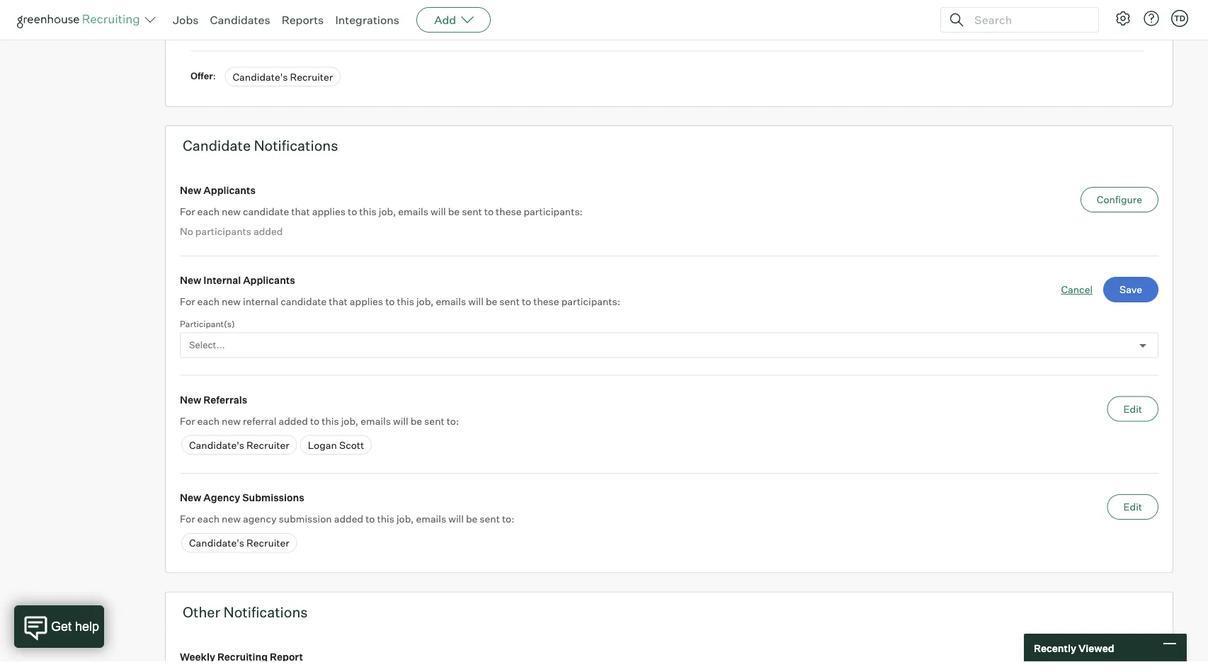 Task type: vqa. For each thing, say whether or not it's contained in the screenshot.
Candidates "link"
yes



Task type: describe. For each thing, give the bounding box(es) containing it.
new for candidate
[[222, 206, 241, 218]]

submissions
[[242, 492, 304, 504]]

participants
[[195, 225, 251, 238]]

new for referral
[[222, 415, 241, 427]]

jobs
[[173, 13, 199, 27]]

for for for each new referral added to this job, emails will be sent to:
[[180, 415, 195, 427]]

recruiter down reports link
[[290, 71, 333, 83]]

1 vertical spatial candidate
[[281, 296, 327, 308]]

Search text field
[[971, 10, 1086, 30]]

logan
[[308, 439, 337, 451]]

new for new agency submissions
[[180, 492, 201, 504]]

new for new applicants
[[180, 184, 201, 197]]

each for internal
[[197, 296, 220, 308]]

no
[[180, 225, 193, 238]]

1 vertical spatial added
[[279, 415, 308, 427]]

submission
[[279, 513, 332, 525]]

save
[[1120, 284, 1143, 296]]

reports link
[[282, 13, 324, 27]]

0 horizontal spatial :
[[213, 70, 216, 81]]

candidate's down the agency
[[189, 537, 244, 550]]

offer :
[[191, 70, 218, 81]]

1 vertical spatial participants:
[[562, 296, 621, 308]]

add button
[[417, 7, 491, 33]]

check
[[238, 19, 266, 30]]

reference check :
[[191, 19, 271, 30]]

0 vertical spatial candidate
[[243, 206, 289, 218]]

integrations link
[[335, 13, 400, 27]]

2 vertical spatial added
[[334, 513, 364, 525]]

configure image
[[1115, 10, 1132, 27]]

recruiter down the referral
[[247, 439, 290, 451]]

candidate's down new referrals
[[189, 439, 244, 451]]

referral
[[243, 415, 277, 427]]

reports
[[282, 13, 324, 27]]

for for for each new candidate that applies to this job, emails will be sent to these participants:
[[180, 206, 195, 218]]

select...
[[189, 340, 225, 351]]

each for agency
[[197, 513, 220, 525]]

logan scott
[[308, 439, 364, 451]]

for each new internal candidate that applies to this job, emails will be sent to these participants:
[[180, 296, 621, 308]]

td button
[[1169, 7, 1192, 30]]

notifications for candidate notifications
[[254, 137, 338, 155]]

referrals
[[204, 394, 247, 406]]

1 vertical spatial these
[[534, 296, 559, 308]]

candidates link
[[210, 13, 270, 27]]

recently
[[1034, 642, 1077, 654]]

internal
[[204, 274, 241, 287]]

each for applicants
[[197, 206, 220, 218]]

internal
[[243, 296, 278, 308]]



Task type: locate. For each thing, give the bounding box(es) containing it.
new
[[180, 184, 201, 197], [180, 274, 201, 287], [180, 394, 201, 406], [180, 492, 201, 504]]

3 each from the top
[[197, 415, 220, 427]]

4 new from the top
[[180, 492, 201, 504]]

edit for for each new agency submission added to this job, emails will be sent to:
[[1124, 501, 1143, 513]]

these
[[496, 206, 522, 218], [534, 296, 559, 308]]

participant(s)
[[180, 319, 235, 330]]

notifications for other notifications
[[224, 603, 308, 621]]

4 each from the top
[[197, 513, 220, 525]]

for each new candidate that applies to this job, emails will be sent to these participants:
[[180, 206, 583, 218]]

candidate up no participants added
[[243, 206, 289, 218]]

2 for from the top
[[180, 296, 195, 308]]

that
[[291, 206, 310, 218], [329, 296, 348, 308]]

viewed
[[1079, 642, 1115, 654]]

0 vertical spatial edit button
[[1108, 397, 1159, 422]]

new
[[222, 206, 241, 218], [222, 296, 241, 308], [222, 415, 241, 427], [222, 513, 241, 525]]

applicants up no participants added
[[204, 184, 256, 197]]

0 horizontal spatial applies
[[312, 206, 346, 218]]

candidate's right the check
[[286, 19, 341, 32]]

1 vertical spatial applies
[[350, 296, 383, 308]]

4 new from the top
[[222, 513, 241, 525]]

for
[[180, 206, 195, 218], [180, 296, 195, 308], [180, 415, 195, 427], [180, 513, 195, 525]]

applicants up internal
[[243, 274, 295, 287]]

1 horizontal spatial applies
[[350, 296, 383, 308]]

recruiter down agency
[[247, 537, 290, 550]]

3 new from the top
[[180, 394, 201, 406]]

1 vertical spatial that
[[329, 296, 348, 308]]

new for agency
[[222, 513, 241, 525]]

new for internal
[[222, 296, 241, 308]]

candidate's down the check
[[233, 71, 288, 83]]

1 horizontal spatial :
[[266, 19, 269, 30]]

new down referrals
[[222, 415, 241, 427]]

added right submission on the bottom of page
[[334, 513, 364, 525]]

new left referrals
[[180, 394, 201, 406]]

1 each from the top
[[197, 206, 220, 218]]

1 vertical spatial edit
[[1124, 501, 1143, 513]]

0 horizontal spatial these
[[496, 206, 522, 218]]

added right the participants
[[254, 225, 283, 238]]

other
[[183, 603, 220, 621]]

candidate's recruiter
[[286, 19, 386, 32], [233, 71, 333, 83], [189, 439, 290, 451], [189, 537, 290, 550]]

1 edit from the top
[[1124, 403, 1143, 415]]

candidates
[[210, 13, 270, 27]]

1 edit button from the top
[[1108, 397, 1159, 422]]

edit
[[1124, 403, 1143, 415], [1124, 501, 1143, 513]]

new applicants
[[180, 184, 256, 197]]

0 vertical spatial participants:
[[524, 206, 583, 218]]

new down the agency
[[222, 513, 241, 525]]

recruiter right reports link
[[343, 19, 386, 32]]

for for for each new agency submission added to this job, emails will be sent to:
[[180, 513, 195, 525]]

2 each from the top
[[197, 296, 220, 308]]

0 horizontal spatial to:
[[447, 415, 459, 427]]

for each new agency submission added to this job, emails will be sent to:
[[180, 513, 515, 525]]

for up no
[[180, 206, 195, 218]]

0 vertical spatial notifications
[[254, 137, 338, 155]]

recently viewed
[[1034, 642, 1115, 654]]

edit button for for each new referral added to this job, emails will be sent to:
[[1108, 397, 1159, 422]]

td
[[1175, 13, 1186, 23]]

2 new from the top
[[222, 296, 241, 308]]

each down new referrals
[[197, 415, 220, 427]]

new for new referrals
[[180, 394, 201, 406]]

:
[[266, 19, 269, 30], [213, 70, 216, 81]]

1 for from the top
[[180, 206, 195, 218]]

candidate
[[183, 137, 251, 155]]

4 for from the top
[[180, 513, 195, 525]]

added right the referral
[[279, 415, 308, 427]]

0 vertical spatial applicants
[[204, 184, 256, 197]]

jobs link
[[173, 13, 199, 27]]

add
[[434, 13, 456, 27]]

1 vertical spatial :
[[213, 70, 216, 81]]

emails
[[398, 206, 429, 218], [436, 296, 466, 308], [361, 415, 391, 427], [416, 513, 446, 525]]

candidate right internal
[[281, 296, 327, 308]]

new up no participants added
[[222, 206, 241, 218]]

3 for from the top
[[180, 415, 195, 427]]

td button
[[1172, 10, 1189, 27]]

0 vertical spatial that
[[291, 206, 310, 218]]

new referrals
[[180, 394, 247, 406]]

candidate notifications
[[183, 137, 338, 155]]

new internal applicants
[[180, 274, 295, 287]]

scott
[[339, 439, 364, 451]]

new left internal
[[180, 274, 201, 287]]

save button
[[1104, 277, 1159, 303]]

reference
[[191, 19, 236, 30]]

each down new applicants at the left
[[197, 206, 220, 218]]

1 vertical spatial edit button
[[1108, 495, 1159, 520]]

new agency submissions
[[180, 492, 304, 504]]

edit for for each new referral added to this job, emails will be sent to:
[[1124, 403, 1143, 415]]

1 vertical spatial to:
[[502, 513, 515, 525]]

no participants added
[[180, 225, 283, 238]]

new left the agency
[[180, 492, 201, 504]]

edit button
[[1108, 397, 1159, 422], [1108, 495, 1159, 520]]

new up no
[[180, 184, 201, 197]]

be
[[448, 206, 460, 218], [486, 296, 498, 308], [411, 415, 422, 427], [466, 513, 478, 525]]

for each new referral added to this job, emails will be sent to:
[[180, 415, 459, 427]]

added
[[254, 225, 283, 238], [279, 415, 308, 427], [334, 513, 364, 525]]

1 new from the top
[[222, 206, 241, 218]]

applicants
[[204, 184, 256, 197], [243, 274, 295, 287]]

1 new from the top
[[180, 184, 201, 197]]

offer
[[191, 70, 213, 81]]

greenhouse recruiting image
[[17, 11, 145, 28]]

other notifications
[[183, 603, 308, 621]]

new down new internal applicants
[[222, 296, 241, 308]]

job,
[[379, 206, 396, 218], [417, 296, 434, 308], [341, 415, 359, 427], [397, 513, 414, 525]]

for down new agency submissions
[[180, 513, 195, 525]]

applies
[[312, 206, 346, 218], [350, 296, 383, 308]]

1 horizontal spatial that
[[329, 296, 348, 308]]

1 horizontal spatial these
[[534, 296, 559, 308]]

1 vertical spatial notifications
[[224, 603, 308, 621]]

2 edit button from the top
[[1108, 495, 1159, 520]]

: down reference
[[213, 70, 216, 81]]

for down new referrals
[[180, 415, 195, 427]]

configure
[[1097, 194, 1143, 206]]

1 vertical spatial applicants
[[243, 274, 295, 287]]

configure button
[[1081, 187, 1159, 213]]

agency
[[204, 492, 240, 504]]

to
[[348, 206, 357, 218], [484, 206, 494, 218], [385, 296, 395, 308], [522, 296, 531, 308], [310, 415, 320, 427], [366, 513, 375, 525]]

for up participant(s)
[[180, 296, 195, 308]]

: left reports
[[266, 19, 269, 30]]

for for for each new internal candidate that applies to this job, emails will be sent to these participants:
[[180, 296, 195, 308]]

cancel
[[1062, 284, 1093, 296]]

3 new from the top
[[222, 415, 241, 427]]

will
[[431, 206, 446, 218], [468, 296, 484, 308], [393, 415, 409, 427], [449, 513, 464, 525]]

each for referrals
[[197, 415, 220, 427]]

integrations
[[335, 13, 400, 27]]

2 edit from the top
[[1124, 501, 1143, 513]]

sent
[[462, 206, 482, 218], [500, 296, 520, 308], [424, 415, 445, 427], [480, 513, 500, 525]]

0 vertical spatial :
[[266, 19, 269, 30]]

2 new from the top
[[180, 274, 201, 287]]

0 vertical spatial edit
[[1124, 403, 1143, 415]]

agency
[[243, 513, 277, 525]]

each up participant(s)
[[197, 296, 220, 308]]

notifications
[[254, 137, 338, 155], [224, 603, 308, 621]]

candidate's
[[286, 19, 341, 32], [233, 71, 288, 83], [189, 439, 244, 451], [189, 537, 244, 550]]

each down the agency
[[197, 513, 220, 525]]

0 vertical spatial applies
[[312, 206, 346, 218]]

recruiter
[[343, 19, 386, 32], [290, 71, 333, 83], [247, 439, 290, 451], [247, 537, 290, 550]]

each
[[197, 206, 220, 218], [197, 296, 220, 308], [197, 415, 220, 427], [197, 513, 220, 525]]

1 horizontal spatial to:
[[502, 513, 515, 525]]

candidate
[[243, 206, 289, 218], [281, 296, 327, 308]]

0 vertical spatial added
[[254, 225, 283, 238]]

participants:
[[524, 206, 583, 218], [562, 296, 621, 308]]

this
[[359, 206, 377, 218], [397, 296, 414, 308], [322, 415, 339, 427], [377, 513, 395, 525]]

to:
[[447, 415, 459, 427], [502, 513, 515, 525]]

edit button for for each new agency submission added to this job, emails will be sent to:
[[1108, 495, 1159, 520]]

cancel link
[[1062, 283, 1093, 297]]

0 vertical spatial to:
[[447, 415, 459, 427]]

0 horizontal spatial that
[[291, 206, 310, 218]]

0 vertical spatial these
[[496, 206, 522, 218]]

new for new internal applicants
[[180, 274, 201, 287]]



